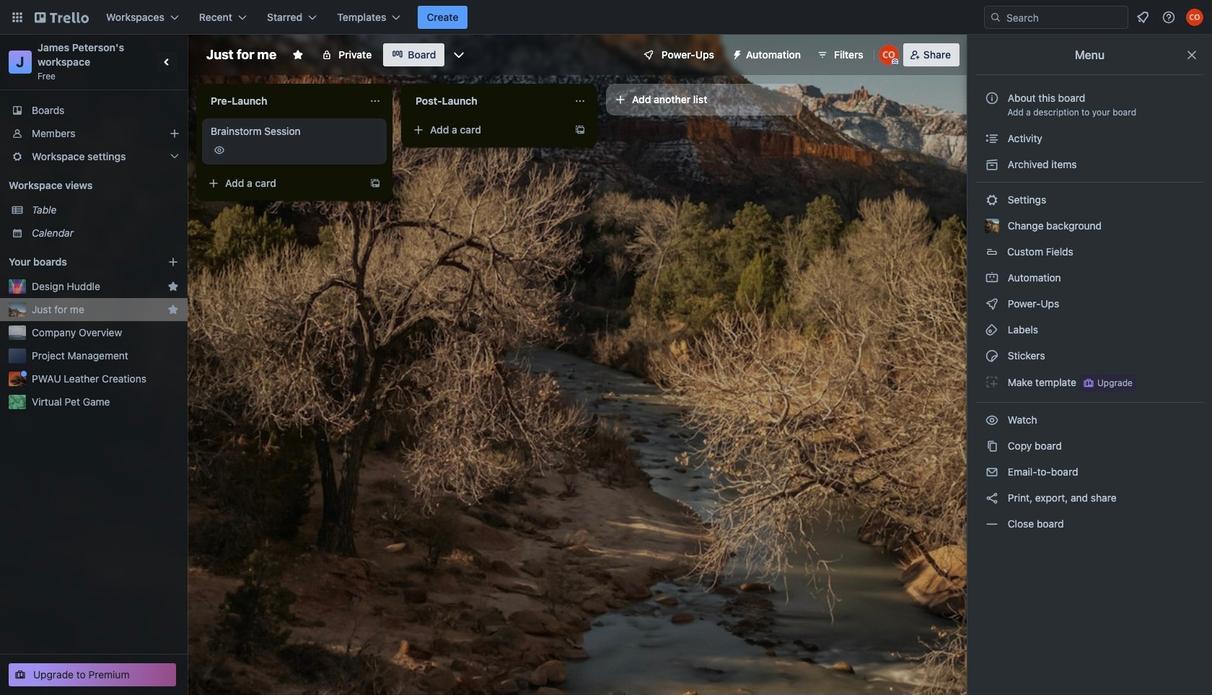 Task type: vqa. For each thing, say whether or not it's contained in the screenshot.
4th sm icon from the bottom of the page
yes



Task type: describe. For each thing, give the bounding box(es) containing it.
4 sm image from the top
[[985, 465, 1000, 479]]

primary element
[[0, 0, 1213, 35]]

christina overa (christinaovera) image
[[1187, 9, 1204, 26]]

your boards with 6 items element
[[9, 253, 146, 271]]

1 starred icon image from the top
[[167, 281, 179, 292]]

2 sm image from the top
[[985, 297, 1000, 311]]

1 sm image from the top
[[985, 131, 1000, 146]]

0 notifications image
[[1135, 9, 1152, 26]]

Search field
[[1002, 7, 1128, 27]]



Task type: locate. For each thing, give the bounding box(es) containing it.
1 vertical spatial starred icon image
[[167, 304, 179, 315]]

open information menu image
[[1162, 10, 1176, 25]]

christina overa (christinaovera) image
[[879, 45, 899, 65]]

2 starred icon image from the top
[[167, 304, 179, 315]]

star or unstar board image
[[292, 49, 304, 61]]

Board name text field
[[199, 43, 284, 66]]

0 vertical spatial create from template… image
[[575, 124, 586, 136]]

starred icon image
[[167, 281, 179, 292], [167, 304, 179, 315]]

sm image
[[726, 43, 746, 64], [985, 157, 1000, 172], [985, 193, 1000, 207], [985, 271, 1000, 285], [985, 323, 1000, 337], [985, 349, 1000, 363], [985, 413, 1000, 427], [985, 439, 1000, 453], [985, 491, 1000, 505], [985, 517, 1000, 531]]

0 horizontal spatial create from template… image
[[370, 178, 381, 189]]

search image
[[990, 12, 1002, 23]]

1 horizontal spatial create from template… image
[[575, 124, 586, 136]]

back to home image
[[35, 6, 89, 29]]

this member is an admin of this board. image
[[892, 58, 898, 65]]

None text field
[[202, 89, 364, 113]]

3 sm image from the top
[[985, 375, 1000, 389]]

1 vertical spatial create from template… image
[[370, 178, 381, 189]]

0 vertical spatial starred icon image
[[167, 281, 179, 292]]

add board image
[[167, 256, 179, 268]]

sm image
[[985, 131, 1000, 146], [985, 297, 1000, 311], [985, 375, 1000, 389], [985, 465, 1000, 479]]

None text field
[[407, 89, 569, 113]]

workspace navigation collapse icon image
[[157, 52, 178, 72]]

customize views image
[[452, 48, 467, 62]]

create from template… image
[[575, 124, 586, 136], [370, 178, 381, 189]]



